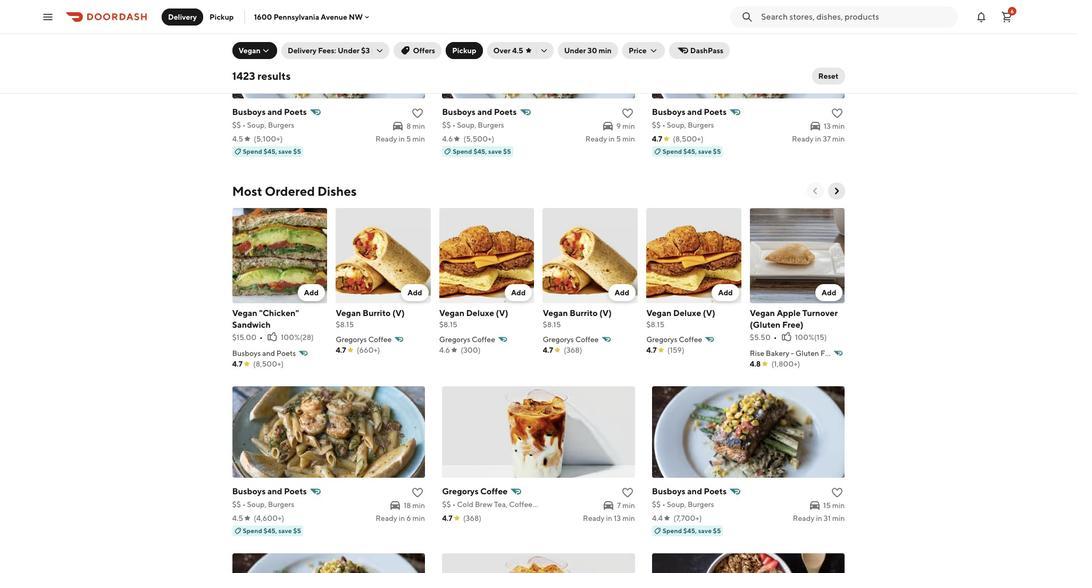 Task type: describe. For each thing, give the bounding box(es) containing it.
(660+)
[[357, 346, 380, 354]]

and for (7,700+)
[[688, 486, 702, 496]]

burrito for (660+)
[[363, 308, 391, 318]]

poets for (7,700+)
[[704, 486, 727, 496]]

fees:
[[318, 46, 336, 55]]

free)
[[783, 320, 804, 330]]

8 min
[[407, 122, 425, 130]]

$5.50
[[750, 333, 771, 341]]

(300)
[[461, 346, 481, 354]]

ready in 37 min
[[792, 135, 845, 143]]

ready for 8 min
[[376, 135, 397, 143]]

spend for (8,500+)
[[663, 147, 682, 155]]

save for (4,600+)
[[279, 527, 292, 535]]

15
[[824, 501, 831, 510]]

burgers for (5,100+)
[[268, 121, 294, 129]]

dishes
[[318, 184, 357, 198]]

busboys for (5,500+)
[[442, 107, 476, 117]]

1 horizontal spatial pickup button
[[446, 42, 483, 59]]

reset
[[819, 72, 839, 80]]

1423
[[232, 70, 255, 82]]

5 for 8 min
[[406, 135, 411, 143]]

min right 37
[[833, 135, 845, 143]]

&
[[534, 500, 539, 509]]

click to add this store to your saved list image for 18
[[411, 486, 424, 499]]

in for 8
[[399, 135, 405, 143]]

$5 for (4,600+)
[[293, 527, 301, 535]]

in for 18
[[399, 514, 405, 522]]

gregorys for (300)
[[439, 335, 471, 344]]

dashpass button
[[669, 42, 730, 59]]

busboys and poets for (5,100+)
[[232, 107, 307, 117]]

min down "8 min" in the left of the page
[[413, 135, 425, 143]]

in for 15
[[816, 514, 823, 522]]

4.5 for gregorys coffee
[[232, 514, 243, 522]]

(4,600+)
[[254, 514, 284, 522]]

ready for 7 min
[[583, 514, 605, 522]]

15 min
[[824, 501, 845, 510]]

spend for (5,100+)
[[243, 147, 262, 155]]

next button of carousel image
[[831, 186, 842, 196]]

18 min
[[404, 501, 425, 510]]

deluxe for (300)
[[466, 308, 494, 318]]

price
[[629, 46, 647, 55]]

busboys for (7,700+)
[[652, 486, 686, 496]]

min up "ready in 37 min"
[[833, 122, 845, 130]]

soup, for (5,100+)
[[247, 121, 267, 129]]

turnover
[[803, 308, 838, 318]]

min right 15
[[833, 501, 845, 510]]

1 horizontal spatial (8,500+)
[[673, 135, 704, 143]]

soup, for (8,500+)
[[667, 121, 687, 129]]

in for 9
[[609, 135, 615, 143]]

100%(28)
[[281, 333, 314, 341]]

min right the 7 on the bottom right of page
[[623, 501, 635, 510]]

$45, for (8,500+)
[[684, 147, 697, 155]]

6 inside 6 button
[[1011, 8, 1014, 14]]

offers button
[[394, 42, 442, 59]]

busboys for (4,600+)
[[232, 486, 266, 496]]

notification bell image
[[975, 10, 988, 23]]

min down the 9 min
[[623, 135, 635, 143]]

1600 pennsylvania avenue nw button
[[254, 13, 372, 21]]

gregorys for (368)
[[543, 335, 574, 344]]

spend $45, save $5 for (4,600+)
[[243, 527, 301, 535]]

burgers for (8,500+)
[[688, 121, 714, 129]]

nw
[[349, 13, 363, 21]]

$$ for (368)
[[442, 500, 451, 509]]

tea,
[[494, 500, 508, 509]]

soup, for (4,600+)
[[247, 500, 267, 509]]

pickup for left the pickup button
[[210, 13, 234, 21]]

over
[[494, 46, 511, 55]]

under 30 min
[[564, 46, 612, 55]]

$$ • soup, burgers for (5,100+)
[[232, 121, 294, 129]]

$5 for (7,700+)
[[713, 527, 721, 535]]

gregorys for (660+)
[[336, 335, 367, 344]]

under 30 min button
[[558, 42, 618, 59]]

4.6 for (5,500+)
[[442, 135, 453, 143]]

ordered
[[265, 184, 315, 198]]

spend $45, save $5 for (5,500+)
[[453, 147, 511, 155]]

9 min
[[617, 122, 635, 130]]

4.5 inside the over 4.5 button
[[512, 46, 523, 55]]

ready for 18 min
[[376, 514, 397, 522]]

• for (368)
[[453, 500, 456, 509]]

free
[[821, 349, 836, 357]]

$5 for (5,100+)
[[293, 147, 301, 155]]

pennsylvania
[[274, 13, 319, 21]]

brew
[[475, 500, 493, 509]]

dashpass
[[691, 46, 724, 55]]

vegan apple turnover (gluten free)
[[750, 308, 838, 330]]

avenue
[[321, 13, 347, 21]]

price button
[[623, 42, 665, 59]]

$$ • soup, burgers for (4,600+)
[[232, 500, 294, 509]]

soup, for (7,700+)
[[667, 500, 687, 509]]

click to add this store to your saved list image for 15
[[831, 486, 844, 499]]

• for (5,500+)
[[453, 121, 456, 129]]

(5,100+)
[[254, 135, 283, 143]]

click to add this store to your saved list image for 13
[[831, 107, 844, 120]]

ready in 5 min for 8 min
[[376, 135, 425, 143]]

apple
[[777, 308, 801, 318]]

$8.15 for (368)
[[543, 320, 561, 329]]

$45, for (5,100+)
[[264, 147, 277, 155]]

ready for 15 min
[[793, 514, 815, 522]]

• for (7,700+)
[[663, 500, 666, 509]]

1 vertical spatial 6
[[407, 514, 411, 522]]

most ordered dishes
[[232, 184, 357, 198]]

soup, for (5,500+)
[[457, 121, 477, 129]]

4.5 for busboys and poets
[[232, 135, 243, 143]]

$15.00
[[232, 333, 257, 341]]

1 add from the left
[[304, 288, 319, 297]]

poets for (5,500+)
[[494, 107, 517, 117]]

save for (8,500+)
[[699, 147, 712, 155]]

(1,800+)
[[772, 360, 800, 368]]

min right 18
[[413, 501, 425, 510]]

click to add this store to your saved list image for 9
[[621, 107, 634, 120]]

-
[[791, 349, 794, 357]]

min right 31
[[833, 514, 845, 522]]

30
[[588, 46, 597, 55]]

burgers for (5,500+)
[[478, 121, 504, 129]]

gregorys coffee for (159)
[[647, 335, 703, 344]]

reset button
[[812, 68, 845, 85]]

9
[[617, 122, 621, 130]]

(7,700+)
[[674, 514, 702, 522]]

and for (5,100+)
[[268, 107, 282, 117]]

4.8
[[750, 360, 761, 368]]

previous button of carousel image
[[810, 186, 821, 196]]

delivery button
[[162, 8, 203, 25]]

ready in 13 min
[[583, 514, 635, 522]]

vegan burrito (v) $8.15 for (660+)
[[336, 308, 405, 329]]

min right 9
[[623, 122, 635, 130]]

ready in 5 min for 9 min
[[586, 135, 635, 143]]

most
[[232, 184, 262, 198]]

4.6 for (300)
[[439, 346, 450, 354]]

min down 7 min
[[623, 514, 635, 522]]

1 vertical spatial 13
[[614, 514, 621, 522]]

save for (5,100+)
[[279, 147, 292, 155]]

0 horizontal spatial (8,500+)
[[253, 360, 284, 368]]

vegan button
[[232, 42, 277, 59]]

rise bakery - gluten free
[[750, 349, 836, 357]]

coffee for (660+)
[[368, 335, 392, 344]]

1600 pennsylvania avenue nw
[[254, 13, 363, 21]]

$$ for (5,100+)
[[232, 121, 241, 129]]

• for (5,100+)
[[243, 121, 246, 129]]

vegan burrito (v) $8.15 for (368)
[[543, 308, 612, 329]]

spend $45, save $5 for (8,500+)
[[663, 147, 721, 155]]

$3
[[361, 46, 370, 55]]



Task type: vqa. For each thing, say whether or not it's contained in the screenshot.


Task type: locate. For each thing, give the bounding box(es) containing it.
delivery for delivery fees: under $3
[[288, 46, 317, 55]]

$5 for (5,500+)
[[503, 147, 511, 155]]

0 horizontal spatial 5
[[406, 135, 411, 143]]

31
[[824, 514, 831, 522]]

4.6 left (5,500+) on the left of page
[[442, 135, 453, 143]]

0 horizontal spatial under
[[338, 46, 360, 55]]

(159)
[[668, 346, 685, 354]]

deluxe
[[466, 308, 494, 318], [674, 308, 702, 318]]

1 vertical spatial 4.6
[[439, 346, 450, 354]]

$5
[[293, 147, 301, 155], [503, 147, 511, 155], [713, 147, 721, 155], [293, 527, 301, 535], [713, 527, 721, 535]]

ready in 5 min down 9
[[586, 135, 635, 143]]

$$ for (4,600+)
[[232, 500, 241, 509]]

vegan inside button
[[239, 46, 261, 55]]

2 vegan deluxe (v) $8.15 from the left
[[647, 308, 716, 329]]

in for 13
[[815, 135, 822, 143]]

busboys and poets
[[232, 107, 307, 117], [442, 107, 517, 117], [652, 107, 727, 117], [232, 349, 296, 357], [232, 486, 307, 496], [652, 486, 727, 496]]

click to add this store to your saved list image up 15 min
[[831, 486, 844, 499]]

0 vertical spatial pickup
[[210, 13, 234, 21]]

0 vertical spatial 4.5
[[512, 46, 523, 55]]

(5,500+)
[[464, 135, 494, 143]]

4.6 left (300)
[[439, 346, 450, 354]]

0 vertical spatial pickup button
[[203, 8, 240, 25]]

gregorys coffee for (300)
[[439, 335, 495, 344]]

pickup button left 1600 on the left top of page
[[203, 8, 240, 25]]

5 down 8
[[406, 135, 411, 143]]

37
[[823, 135, 831, 143]]

$8.15 for (300)
[[439, 320, 458, 329]]

vegan "chicken" sandwich
[[232, 308, 299, 330]]

coffee for (368)
[[576, 335, 599, 344]]

delivery
[[168, 13, 197, 21], [288, 46, 317, 55]]

7 min
[[617, 501, 635, 510]]

1 horizontal spatial pickup
[[452, 46, 477, 55]]

1 vertical spatial 4.5
[[232, 135, 243, 143]]

6
[[1011, 8, 1014, 14], [407, 514, 411, 522]]

1 horizontal spatial delivery
[[288, 46, 317, 55]]

in for 7
[[606, 514, 613, 522]]

delivery fees: under $3
[[288, 46, 370, 55]]

8
[[407, 122, 411, 130]]

4 $8.15 from the left
[[647, 320, 665, 329]]

spend for (5,500+)
[[453, 147, 472, 155]]

click to add this store to your saved list image up 7 min
[[621, 486, 634, 499]]

add for (300)
[[511, 288, 526, 297]]

poets for (8,500+)
[[704, 107, 727, 117]]

tea
[[540, 500, 552, 509]]

6 down 18
[[407, 514, 411, 522]]

1 horizontal spatial ready in 5 min
[[586, 135, 635, 143]]

$$ • soup, burgers for (7,700+)
[[652, 500, 714, 509]]

over 4.5
[[494, 46, 523, 55]]

1 vertical spatial click to add this store to your saved list image
[[411, 486, 424, 499]]

soup,
[[247, 121, 267, 129], [457, 121, 477, 129], [667, 121, 687, 129], [247, 500, 267, 509], [667, 500, 687, 509]]

0 horizontal spatial burrito
[[363, 308, 391, 318]]

(v) for (300)
[[496, 308, 508, 318]]

4.5 left '(5,100+)'
[[232, 135, 243, 143]]

1 vertical spatial delivery
[[288, 46, 317, 55]]

and for (8,500+)
[[688, 107, 702, 117]]

0 horizontal spatial ready in 5 min
[[376, 135, 425, 143]]

1 horizontal spatial 6
[[1011, 8, 1014, 14]]

$$ • cold brew tea, coffee & tea
[[442, 500, 552, 509]]

0 horizontal spatial vegan deluxe (v) $8.15
[[439, 308, 508, 329]]

busboys and poets for (7,700+)
[[652, 486, 727, 496]]

0 horizontal spatial pickup
[[210, 13, 234, 21]]

burgers
[[268, 121, 294, 129], [478, 121, 504, 129], [688, 121, 714, 129], [268, 500, 294, 509], [688, 500, 714, 509]]

3 $8.15 from the left
[[543, 320, 561, 329]]

0 horizontal spatial (368)
[[463, 514, 482, 522]]

(368)
[[564, 346, 582, 354], [463, 514, 482, 522]]

vegan deluxe (v) $8.15 for (300)
[[439, 308, 508, 329]]

3 (v) from the left
[[600, 308, 612, 318]]

0 vertical spatial 13
[[824, 122, 831, 130]]

$8.15 for (660+)
[[336, 320, 354, 329]]

soup, up '(5,100+)'
[[247, 121, 267, 129]]

5
[[406, 135, 411, 143], [616, 135, 621, 143]]

busboys and poets for (5,500+)
[[442, 107, 517, 117]]

1 (v) from the left
[[393, 308, 405, 318]]

over 4.5 button
[[487, 42, 554, 59]]

1 horizontal spatial burrito
[[570, 308, 598, 318]]

0 horizontal spatial vegan burrito (v) $8.15
[[336, 308, 405, 329]]

rise
[[750, 349, 765, 357]]

•
[[243, 121, 246, 129], [453, 121, 456, 129], [663, 121, 666, 129], [260, 333, 263, 341], [774, 333, 777, 341], [243, 500, 246, 509], [453, 500, 456, 509], [663, 500, 666, 509]]

and for (5,500+)
[[478, 107, 492, 117]]

4 (v) from the left
[[703, 308, 716, 318]]

click to add this store to your saved list image for 7
[[621, 486, 634, 499]]

burgers for (7,700+)
[[688, 500, 714, 509]]

$15.00 •
[[232, 333, 263, 341]]

2 under from the left
[[564, 46, 586, 55]]

4 add from the left
[[615, 288, 630, 297]]

2 vegan burrito (v) $8.15 from the left
[[543, 308, 612, 329]]

click to add this store to your saved list image up the 18 min
[[411, 486, 424, 499]]

$$
[[232, 121, 241, 129], [442, 121, 451, 129], [652, 121, 661, 129], [232, 500, 241, 509], [442, 500, 451, 509], [652, 500, 661, 509]]

1 vertical spatial (368)
[[463, 514, 482, 522]]

open menu image
[[42, 10, 54, 23]]

gluten
[[796, 349, 819, 357]]

• for (4,600+)
[[243, 500, 246, 509]]

0 vertical spatial (8,500+)
[[673, 135, 704, 143]]

1 vegan burrito (v) $8.15 from the left
[[336, 308, 405, 329]]

coffee for (159)
[[679, 335, 703, 344]]

busboys for (5,100+)
[[232, 107, 266, 117]]

1 horizontal spatial click to add this store to your saved list image
[[621, 107, 634, 120]]

$45, for (4,600+)
[[264, 527, 277, 535]]

(v)
[[393, 308, 405, 318], [496, 308, 508, 318], [600, 308, 612, 318], [703, 308, 716, 318]]

13 min
[[824, 122, 845, 130]]

pickup left "over"
[[452, 46, 477, 55]]

cold
[[457, 500, 474, 509]]

4.5 left (4,600+)
[[232, 514, 243, 522]]

add
[[304, 288, 319, 297], [408, 288, 422, 297], [511, 288, 526, 297], [615, 288, 630, 297], [718, 288, 733, 297], [822, 288, 837, 297]]

ready in 5 min
[[376, 135, 425, 143], [586, 135, 635, 143]]

1 vegan deluxe (v) $8.15 from the left
[[439, 308, 508, 329]]

add for (1,800+)
[[822, 288, 837, 297]]

burrito
[[363, 308, 391, 318], [570, 308, 598, 318]]

100%(15)
[[795, 333, 827, 341]]

1 horizontal spatial 5
[[616, 135, 621, 143]]

click to add this store to your saved list image
[[621, 107, 634, 120], [411, 486, 424, 499]]

1 horizontal spatial vegan burrito (v) $8.15
[[543, 308, 612, 329]]

0 horizontal spatial delivery
[[168, 13, 197, 21]]

5 down 9
[[616, 135, 621, 143]]

ready for 13 min
[[792, 135, 814, 143]]

(gluten
[[750, 320, 781, 330]]

0 vertical spatial 6
[[1011, 8, 1014, 14]]

3 add from the left
[[511, 288, 526, 297]]

vegan deluxe (v) $8.15 up (159)
[[647, 308, 716, 329]]

1 horizontal spatial vegan deluxe (v) $8.15
[[647, 308, 716, 329]]

and for (4,600+)
[[268, 486, 282, 496]]

1 under from the left
[[338, 46, 360, 55]]

under inside under 30 min button
[[564, 46, 586, 55]]

$$ • soup, burgers for (8,500+)
[[652, 121, 714, 129]]

bakery
[[766, 349, 790, 357]]

poets for (5,100+)
[[284, 107, 307, 117]]

1 horizontal spatial under
[[564, 46, 586, 55]]

min right 30
[[599, 46, 612, 55]]

1423 results
[[232, 70, 291, 82]]

1 burrito from the left
[[363, 308, 391, 318]]

0 horizontal spatial 13
[[614, 514, 621, 522]]

results
[[257, 70, 291, 82]]

burgers for (4,600+)
[[268, 500, 294, 509]]

2 ready in 5 min from the left
[[586, 135, 635, 143]]

1 5 from the left
[[406, 135, 411, 143]]

busboys for (8,500+)
[[652, 107, 686, 117]]

13 up 37
[[824, 122, 831, 130]]

min inside button
[[599, 46, 612, 55]]

min
[[599, 46, 612, 55], [413, 122, 425, 130], [623, 122, 635, 130], [833, 122, 845, 130], [413, 135, 425, 143], [623, 135, 635, 143], [833, 135, 845, 143], [413, 501, 425, 510], [623, 501, 635, 510], [833, 501, 845, 510], [413, 514, 425, 522], [623, 514, 635, 522], [833, 514, 845, 522]]

1 ready in 5 min from the left
[[376, 135, 425, 143]]

spend $45, save $5
[[243, 147, 301, 155], [453, 147, 511, 155], [663, 147, 721, 155], [243, 527, 301, 535], [663, 527, 721, 535]]

1 vertical spatial pickup button
[[446, 42, 483, 59]]

add for (660+)
[[408, 288, 422, 297]]

ready in 31 min
[[793, 514, 845, 522]]

5 add from the left
[[718, 288, 733, 297]]

click to add this store to your saved list image
[[411, 107, 424, 120], [831, 107, 844, 120], [621, 486, 634, 499], [831, 486, 844, 499]]

pickup for the right the pickup button
[[452, 46, 477, 55]]

$8.15
[[336, 320, 354, 329], [439, 320, 458, 329], [543, 320, 561, 329], [647, 320, 665, 329]]

vegan
[[239, 46, 261, 55], [232, 308, 257, 318], [336, 308, 361, 318], [439, 308, 465, 318], [543, 308, 568, 318], [647, 308, 672, 318], [750, 308, 775, 318]]

$5 for (8,500+)
[[713, 147, 721, 155]]

burrito for (368)
[[570, 308, 598, 318]]

13 down the 7 on the bottom right of page
[[614, 514, 621, 522]]

0 horizontal spatial pickup button
[[203, 8, 240, 25]]

2 deluxe from the left
[[674, 308, 702, 318]]

1 $8.15 from the left
[[336, 320, 354, 329]]

1 horizontal spatial deluxe
[[674, 308, 702, 318]]

ready in 5 min down 8
[[376, 135, 425, 143]]

$$ for (8,500+)
[[652, 121, 661, 129]]

vegan inside vegan apple turnover (gluten free)
[[750, 308, 775, 318]]

coffee for (300)
[[472, 335, 495, 344]]

deluxe up (159)
[[674, 308, 702, 318]]

$$ • soup, burgers for (5,500+)
[[442, 121, 504, 129]]

(v) for (368)
[[600, 308, 612, 318]]

under left $3
[[338, 46, 360, 55]]

save
[[279, 147, 292, 155], [489, 147, 502, 155], [699, 147, 712, 155], [279, 527, 292, 535], [699, 527, 712, 535]]

0 vertical spatial 4.6
[[442, 135, 453, 143]]

1 vertical spatial pickup
[[452, 46, 477, 55]]

$$ • soup, burgers
[[232, 121, 294, 129], [442, 121, 504, 129], [652, 121, 714, 129], [232, 500, 294, 509], [652, 500, 714, 509]]

2 add from the left
[[408, 288, 422, 297]]

min down the 18 min
[[413, 514, 425, 522]]

spend
[[243, 147, 262, 155], [453, 147, 472, 155], [663, 147, 682, 155], [243, 527, 262, 535], [663, 527, 682, 535]]

18
[[404, 501, 411, 510]]

0 vertical spatial delivery
[[168, 13, 197, 21]]

and
[[268, 107, 282, 117], [478, 107, 492, 117], [688, 107, 702, 117], [262, 349, 275, 357], [268, 486, 282, 496], [688, 486, 702, 496]]

1600
[[254, 13, 272, 21]]

vegan deluxe (v) $8.15
[[439, 308, 508, 329], [647, 308, 716, 329]]

(8,500+)
[[673, 135, 704, 143], [253, 360, 284, 368]]

2 vertical spatial 4.5
[[232, 514, 243, 522]]

0 horizontal spatial click to add this store to your saved list image
[[411, 486, 424, 499]]

soup, up (7,700+)
[[667, 500, 687, 509]]

1 items, open order cart image
[[1001, 10, 1014, 23]]

in
[[399, 135, 405, 143], [609, 135, 615, 143], [815, 135, 822, 143], [399, 514, 405, 522], [606, 514, 613, 522], [816, 514, 823, 522]]

vegan burrito (v) $8.15
[[336, 308, 405, 329], [543, 308, 612, 329]]

soup, right the 9 min
[[667, 121, 687, 129]]

pickup
[[210, 13, 234, 21], [452, 46, 477, 55]]

add for (159)
[[718, 288, 733, 297]]

6 button
[[997, 6, 1018, 27]]

2 (v) from the left
[[496, 308, 508, 318]]

spend $45, save $5 for (7,700+)
[[663, 527, 721, 535]]

ready in 6 min
[[376, 514, 425, 522]]

gregorys for (159)
[[647, 335, 678, 344]]

$45,
[[264, 147, 277, 155], [474, 147, 487, 155], [684, 147, 697, 155], [264, 527, 277, 535], [684, 527, 697, 535]]

spend $45, save $5 for (5,100+)
[[243, 147, 301, 155]]

6 right notification bell image at the right top of the page
[[1011, 8, 1014, 14]]

add for (368)
[[615, 288, 630, 297]]

2 burrito from the left
[[570, 308, 598, 318]]

$45, for (7,700+)
[[684, 527, 697, 535]]

(v) for (159)
[[703, 308, 716, 318]]

0 horizontal spatial 6
[[407, 514, 411, 522]]

vegan inside the vegan "chicken" sandwich
[[232, 308, 257, 318]]

click to add this store to your saved list image up 13 min
[[831, 107, 844, 120]]

soup, up (4,600+)
[[247, 500, 267, 509]]

gregorys coffee for (660+)
[[336, 335, 392, 344]]

ready for 9 min
[[586, 135, 607, 143]]

$8.15 for (159)
[[647, 320, 665, 329]]

deluxe up (300)
[[466, 308, 494, 318]]

save for (7,700+)
[[699, 527, 712, 535]]

6 add from the left
[[822, 288, 837, 297]]

pickup right delivery button
[[210, 13, 234, 21]]

spend for (7,700+)
[[663, 527, 682, 535]]

"chicken"
[[259, 308, 299, 318]]

1 deluxe from the left
[[466, 308, 494, 318]]

7
[[617, 501, 621, 510]]

$5.50 •
[[750, 333, 777, 341]]

4.6
[[442, 135, 453, 143], [439, 346, 450, 354]]

busboys and poets for (8,500+)
[[652, 107, 727, 117]]

offers
[[413, 46, 435, 55]]

4.5
[[512, 46, 523, 55], [232, 135, 243, 143], [232, 514, 243, 522]]

4.5 right "over"
[[512, 46, 523, 55]]

spend for (4,600+)
[[243, 527, 262, 535]]

sandwich
[[232, 320, 271, 330]]

0 vertical spatial (368)
[[564, 346, 582, 354]]

click to add this store to your saved list image up "8 min" in the left of the page
[[411, 107, 424, 120]]

poets
[[284, 107, 307, 117], [494, 107, 517, 117], [704, 107, 727, 117], [277, 349, 296, 357], [284, 486, 307, 496], [704, 486, 727, 496]]

min right 8
[[413, 122, 425, 130]]

• for (8,500+)
[[663, 121, 666, 129]]

0 horizontal spatial deluxe
[[466, 308, 494, 318]]

1 horizontal spatial (368)
[[564, 346, 582, 354]]

under left 30
[[564, 46, 586, 55]]

$45, for (5,500+)
[[474, 147, 487, 155]]

2 5 from the left
[[616, 135, 621, 143]]

1 horizontal spatial 13
[[824, 122, 831, 130]]

$$ for (5,500+)
[[442, 121, 451, 129]]

Store search: begin typing to search for stores available on DoorDash text field
[[761, 11, 952, 23]]

gregorys coffee
[[336, 335, 392, 344], [439, 335, 495, 344], [543, 335, 599, 344], [647, 335, 703, 344], [442, 486, 508, 496]]

vegan deluxe (v) $8.15 up (300)
[[439, 308, 508, 329]]

0 vertical spatial click to add this store to your saved list image
[[621, 107, 634, 120]]

click to add this store to your saved list image up the 9 min
[[621, 107, 634, 120]]

delivery inside button
[[168, 13, 197, 21]]

13
[[824, 122, 831, 130], [614, 514, 621, 522]]

delivery for delivery
[[168, 13, 197, 21]]

busboys
[[232, 107, 266, 117], [442, 107, 476, 117], [652, 107, 686, 117], [232, 349, 261, 357], [232, 486, 266, 496], [652, 486, 686, 496]]

poets for (4,600+)
[[284, 486, 307, 496]]

soup, up (5,500+) on the left of page
[[457, 121, 477, 129]]

1 vertical spatial (8,500+)
[[253, 360, 284, 368]]

2 $8.15 from the left
[[439, 320, 458, 329]]

pickup button left "over"
[[446, 42, 483, 59]]

4.4
[[652, 514, 663, 522]]



